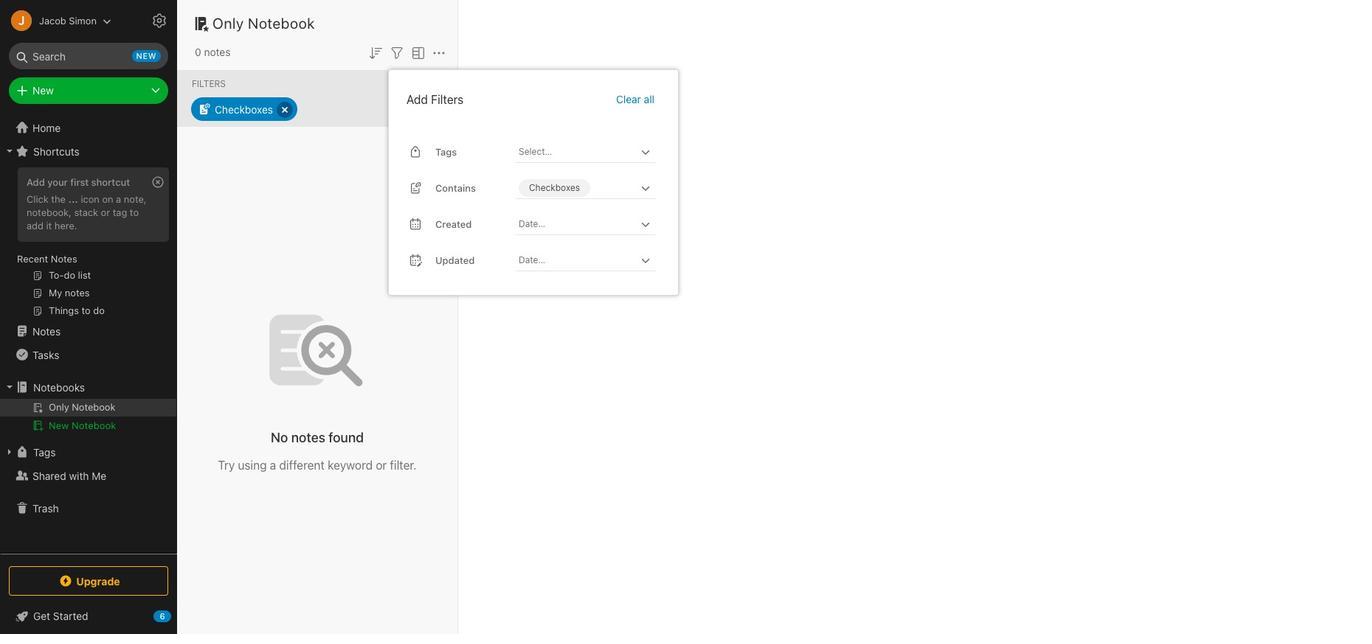 Task type: describe. For each thing, give the bounding box(es) containing it.
stack
[[74, 207, 98, 218]]

it
[[46, 220, 52, 232]]

add for add filters
[[407, 93, 428, 106]]

notebook for new notebook
[[72, 420, 116, 432]]

0
[[195, 46, 201, 58]]

Contains field
[[516, 178, 656, 199]]

notes for 0
[[204, 46, 231, 58]]

expand notebooks image
[[4, 382, 15, 393]]

1 vertical spatial notes
[[32, 325, 61, 338]]

add your first shortcut
[[27, 176, 130, 188]]

notes for no
[[291, 430, 325, 446]]

tree containing home
[[0, 116, 177, 553]]

trash link
[[0, 497, 176, 520]]

get
[[33, 610, 50, 623]]

note list element
[[177, 0, 458, 635]]

click
[[27, 193, 49, 205]]

More actions field
[[430, 43, 448, 62]]

to
[[130, 207, 139, 218]]

home
[[32, 121, 61, 134]]

the
[[51, 193, 66, 205]]

icon on a note, notebook, stack or tag to add it here.
[[27, 193, 147, 232]]

 date picker field for created
[[516, 214, 669, 235]]

checkboxes inside field
[[529, 182, 580, 193]]

jacob simon
[[39, 14, 97, 26]]

add for add your first shortcut
[[27, 176, 45, 188]]

cell inside tree
[[0, 399, 176, 417]]

using
[[238, 459, 267, 472]]

note window - empty element
[[458, 0, 1359, 635]]

click the ...
[[27, 193, 78, 205]]

first
[[70, 176, 89, 188]]

Tags field
[[516, 142, 656, 163]]

checkboxes button inside note list element
[[191, 97, 297, 121]]

checkboxes inside note list element
[[215, 103, 273, 115]]

tag
[[113, 207, 127, 218]]

checkboxes button inside field
[[519, 179, 590, 197]]

clear all button
[[615, 91, 656, 108]]

or inside icon on a note, notebook, stack or tag to add it here.
[[101, 207, 110, 218]]

try
[[218, 459, 235, 472]]

tasks button
[[0, 343, 176, 367]]

here.
[[54, 220, 77, 232]]

contains
[[435, 182, 476, 194]]

new notebook group
[[0, 399, 176, 441]]

upgrade
[[76, 575, 120, 588]]

Account field
[[0, 6, 111, 35]]

...
[[68, 193, 78, 205]]

upgrade button
[[9, 567, 168, 596]]

Sort options field
[[367, 43, 384, 62]]

clear all
[[616, 93, 655, 105]]

me
[[92, 470, 106, 482]]

clear
[[616, 93, 641, 105]]

no
[[271, 430, 288, 446]]

trash
[[32, 502, 59, 515]]

tags inside button
[[33, 446, 56, 459]]

new notebook button
[[0, 417, 176, 435]]

0 vertical spatial notes
[[51, 253, 77, 265]]

keyword
[[328, 459, 373, 472]]

recent
[[17, 253, 48, 265]]

settings image
[[151, 12, 168, 30]]

add
[[27, 220, 43, 232]]

notebooks
[[33, 381, 85, 394]]

jacob
[[39, 14, 66, 26]]

shared with me
[[32, 470, 106, 482]]

1 vertical spatial filters
[[431, 93, 464, 106]]

started
[[53, 610, 88, 623]]



Task type: vqa. For each thing, say whether or not it's contained in the screenshot.
New related to New Notebook
yes



Task type: locate. For each thing, give the bounding box(es) containing it.
created
[[435, 218, 472, 230]]

0 vertical spatial  date picker field
[[516, 214, 669, 235]]

1 date… from the top
[[519, 218, 545, 229]]

a inside icon on a note, notebook, stack or tag to add it here.
[[116, 193, 121, 205]]

new for new notebook
[[49, 420, 69, 432]]

tags up "contains"
[[435, 146, 457, 158]]

checkboxes button
[[191, 97, 297, 121], [519, 179, 590, 197]]

different
[[279, 459, 325, 472]]

add
[[407, 93, 428, 106], [27, 176, 45, 188]]

1 vertical spatial a
[[270, 459, 276, 472]]

only notebook
[[213, 15, 315, 32]]

notebook up 'tags' button
[[72, 420, 116, 432]]

home link
[[0, 116, 177, 139]]

View options field
[[406, 43, 427, 62]]

new down notebooks
[[49, 420, 69, 432]]

filters down 0 notes
[[192, 78, 226, 89]]

cell
[[0, 399, 176, 417]]

filter.
[[390, 459, 417, 472]]

2  date picker field from the top
[[516, 250, 669, 271]]

1 horizontal spatial tags
[[435, 146, 457, 158]]

get started
[[33, 610, 88, 623]]

notes right recent
[[51, 253, 77, 265]]

filters down more actions icon on the left of page
[[431, 93, 464, 106]]

1 vertical spatial date…
[[519, 254, 545, 266]]

shortcuts
[[33, 145, 80, 158]]

0 vertical spatial a
[[116, 193, 121, 205]]

0 horizontal spatial checkboxes button
[[191, 97, 297, 121]]

0 horizontal spatial add
[[27, 176, 45, 188]]

expand tags image
[[4, 446, 15, 458]]

more actions image
[[430, 44, 448, 62]]

0 vertical spatial checkboxes
[[215, 103, 273, 115]]

checkboxes button down  input text box
[[519, 179, 590, 197]]

date… for created
[[519, 218, 545, 229]]

or
[[101, 207, 110, 218], [376, 459, 387, 472]]

tags up shared
[[33, 446, 56, 459]]

notes up 'different'
[[291, 430, 325, 446]]

0 horizontal spatial notes
[[204, 46, 231, 58]]

a inside note list element
[[270, 459, 276, 472]]

0 notes
[[195, 46, 231, 58]]

new up "home"
[[32, 84, 54, 97]]

only
[[213, 15, 244, 32]]

group
[[0, 163, 176, 325]]

add filters image
[[388, 44, 406, 62]]

1 vertical spatial checkboxes
[[529, 182, 580, 193]]

notes
[[51, 253, 77, 265], [32, 325, 61, 338]]

Help and Learning task checklist field
[[0, 605, 177, 629]]

shared with me link
[[0, 464, 176, 488]]

1 horizontal spatial notebook
[[248, 15, 315, 32]]

or down on
[[101, 207, 110, 218]]

new notebook
[[49, 420, 116, 432]]

tree
[[0, 116, 177, 553]]

a right on
[[116, 193, 121, 205]]

notebook inside 'button'
[[72, 420, 116, 432]]

new search field
[[19, 43, 161, 69]]

checkboxes down  input text box
[[529, 182, 580, 193]]

tasks
[[32, 349, 59, 361]]

0 vertical spatial date…
[[519, 218, 545, 229]]

checkboxes down 0 notes
[[215, 103, 273, 115]]

1 vertical spatial or
[[376, 459, 387, 472]]

date…
[[519, 218, 545, 229], [519, 254, 545, 266]]

updated
[[435, 254, 475, 266]]

 Date picker field
[[516, 214, 669, 235], [516, 250, 669, 271]]

0 vertical spatial notebook
[[248, 15, 315, 32]]

0 horizontal spatial a
[[116, 193, 121, 205]]

0 horizontal spatial or
[[101, 207, 110, 218]]

notebook right only
[[248, 15, 315, 32]]

notebook inside note list element
[[248, 15, 315, 32]]

1 vertical spatial add
[[27, 176, 45, 188]]

recent notes
[[17, 253, 77, 265]]

add inside group
[[27, 176, 45, 188]]

all
[[644, 93, 655, 105]]

0 horizontal spatial checkboxes
[[215, 103, 273, 115]]

notebook
[[248, 15, 315, 32], [72, 420, 116, 432]]

a right using on the left of page
[[270, 459, 276, 472]]

shortcuts button
[[0, 139, 176, 163]]

0 horizontal spatial tags
[[33, 446, 56, 459]]

click to collapse image
[[172, 607, 183, 625]]

notes up tasks
[[32, 325, 61, 338]]

0 horizontal spatial notebook
[[72, 420, 116, 432]]

simon
[[69, 14, 97, 26]]

notes link
[[0, 320, 176, 343]]

1 vertical spatial tags
[[33, 446, 56, 459]]

shared
[[32, 470, 66, 482]]

1 horizontal spatial add
[[407, 93, 428, 106]]

 date picker field for updated
[[516, 250, 669, 271]]

or inside note list element
[[376, 459, 387, 472]]

0 vertical spatial notes
[[204, 46, 231, 58]]

2 date… from the top
[[519, 254, 545, 266]]

1 horizontal spatial checkboxes button
[[519, 179, 590, 197]]

checkboxes
[[215, 103, 273, 115], [529, 182, 580, 193]]

1 vertical spatial checkboxes button
[[519, 179, 590, 197]]

Add filters field
[[388, 43, 406, 62]]

notes right 0
[[204, 46, 231, 58]]

tags button
[[0, 441, 176, 464]]

0 vertical spatial add
[[407, 93, 428, 106]]

your
[[47, 176, 68, 188]]

shortcut
[[91, 176, 130, 188]]

add up the click
[[27, 176, 45, 188]]

1  date picker field from the top
[[516, 214, 669, 235]]

Search text field
[[19, 43, 158, 69]]

or left filter. at the bottom left
[[376, 459, 387, 472]]

6
[[160, 612, 165, 621]]

notes
[[204, 46, 231, 58], [291, 430, 325, 446]]

with
[[69, 470, 89, 482]]

new
[[32, 84, 54, 97], [49, 420, 69, 432]]

date… for updated
[[519, 254, 545, 266]]

a for no notes found
[[270, 459, 276, 472]]

0 vertical spatial checkboxes button
[[191, 97, 297, 121]]

new button
[[9, 77, 168, 104]]

new inside popup button
[[32, 84, 54, 97]]

new inside 'button'
[[49, 420, 69, 432]]

notebooks link
[[0, 376, 176, 399]]

1 horizontal spatial or
[[376, 459, 387, 472]]

a for ...
[[116, 193, 121, 205]]

notebook for only notebook
[[248, 15, 315, 32]]

1 vertical spatial notebook
[[72, 420, 116, 432]]

 input text field
[[592, 178, 637, 198]]

filters
[[192, 78, 226, 89], [431, 93, 464, 106]]

1 horizontal spatial a
[[270, 459, 276, 472]]

icon
[[81, 193, 100, 205]]

0 vertical spatial tags
[[435, 146, 457, 158]]

0 vertical spatial filters
[[192, 78, 226, 89]]

1 horizontal spatial notes
[[291, 430, 325, 446]]

add down view options field
[[407, 93, 428, 106]]

0 vertical spatial new
[[32, 84, 54, 97]]

note,
[[124, 193, 147, 205]]

notebook,
[[27, 207, 72, 218]]

checkboxes button down 0 notes
[[191, 97, 297, 121]]

1 horizontal spatial filters
[[431, 93, 464, 106]]

0 horizontal spatial filters
[[192, 78, 226, 89]]

1 vertical spatial  date picker field
[[516, 250, 669, 271]]

new for new
[[32, 84, 54, 97]]

on
[[102, 193, 113, 205]]

1 vertical spatial new
[[49, 420, 69, 432]]

1 vertical spatial notes
[[291, 430, 325, 446]]

found
[[329, 430, 364, 446]]

1 horizontal spatial checkboxes
[[529, 182, 580, 193]]

add filters
[[407, 93, 464, 106]]

filters inside note list element
[[192, 78, 226, 89]]

no notes found
[[271, 430, 364, 446]]

0 vertical spatial or
[[101, 207, 110, 218]]

tags
[[435, 146, 457, 158], [33, 446, 56, 459]]

group containing add your first shortcut
[[0, 163, 176, 325]]

a
[[116, 193, 121, 205], [270, 459, 276, 472]]

 input text field
[[517, 142, 637, 162]]

new
[[136, 51, 156, 61]]

try using a different keyword or filter.
[[218, 459, 417, 472]]



